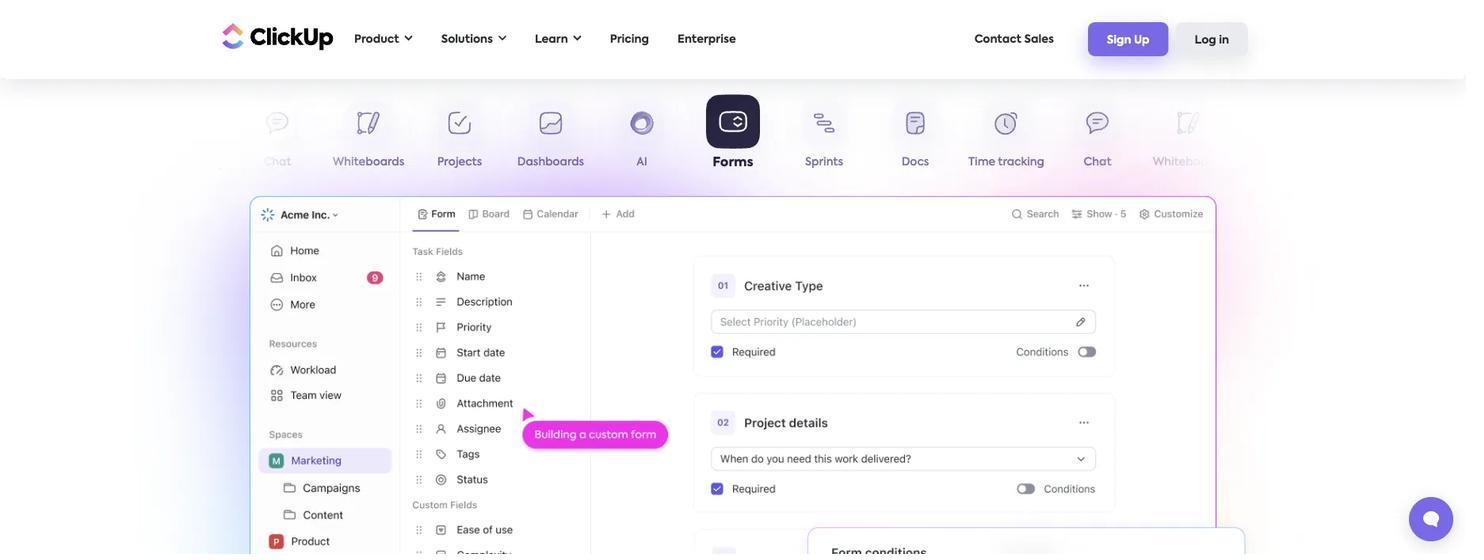 Task type: describe. For each thing, give the bounding box(es) containing it.
1 tracking from the left
[[178, 157, 224, 168]]

learn button
[[527, 23, 590, 55]]

1 whiteboards from the left
[[333, 157, 404, 168]]

2 tracking from the left
[[998, 157, 1045, 168]]

2 whiteboards from the left
[[1153, 157, 1225, 168]]

docs button
[[870, 101, 961, 175]]

2 time tracking from the left
[[969, 157, 1045, 168]]

up
[[1134, 35, 1150, 46]]

sign up button
[[1088, 22, 1169, 56]]

log in
[[1195, 35, 1229, 46]]

log
[[1195, 35, 1217, 46]]

contact
[[975, 34, 1022, 45]]

2 projects button from the left
[[1235, 101, 1326, 175]]

forms
[[713, 158, 754, 170]]

ai
[[637, 157, 648, 168]]

log in link
[[1176, 22, 1249, 56]]

clickup image
[[218, 21, 334, 51]]

ai button
[[597, 101, 688, 175]]



Task type: locate. For each thing, give the bounding box(es) containing it.
sprints
[[805, 157, 843, 168]]

1 projects from the left
[[437, 157, 482, 168]]

whiteboards button
[[323, 101, 414, 175], [1143, 101, 1235, 175]]

2 chat button from the left
[[1052, 101, 1143, 175]]

2 chat from the left
[[1084, 157, 1112, 168]]

0 horizontal spatial time tracking button
[[141, 101, 232, 175]]

0 horizontal spatial projects button
[[414, 101, 505, 175]]

dashboards button
[[505, 101, 597, 175]]

time tracking button
[[141, 101, 232, 175], [961, 101, 1052, 175]]

0 horizontal spatial time
[[148, 157, 175, 168]]

1 whiteboards button from the left
[[323, 101, 414, 175]]

contact sales
[[975, 34, 1054, 45]]

solutions
[[441, 34, 493, 45]]

solutions button
[[433, 23, 514, 55]]

1 horizontal spatial whiteboards
[[1153, 157, 1225, 168]]

1 time tracking from the left
[[148, 157, 224, 168]]

0 horizontal spatial whiteboards
[[333, 157, 404, 168]]

2 projects from the left
[[1258, 157, 1303, 168]]

1 horizontal spatial time tracking button
[[961, 101, 1052, 175]]

docs
[[902, 157, 929, 168]]

2 time tracking button from the left
[[961, 101, 1052, 175]]

forms button
[[688, 96, 779, 175]]

1 horizontal spatial projects button
[[1235, 101, 1326, 175]]

forms image
[[250, 196, 1217, 555], [789, 511, 1264, 555]]

1 time from the left
[[148, 157, 175, 168]]

1 horizontal spatial time
[[969, 157, 996, 168]]

enterprise
[[678, 34, 736, 45]]

0 horizontal spatial projects
[[437, 157, 482, 168]]

1 horizontal spatial chat
[[1084, 157, 1112, 168]]

0 horizontal spatial whiteboards button
[[323, 101, 414, 175]]

1 projects button from the left
[[414, 101, 505, 175]]

sign up
[[1107, 35, 1150, 46]]

sprints button
[[779, 101, 870, 175]]

product
[[354, 34, 399, 45]]

2 time from the left
[[969, 157, 996, 168]]

0 horizontal spatial tracking
[[178, 157, 224, 168]]

1 chat button from the left
[[232, 101, 323, 175]]

pricing
[[610, 34, 649, 45]]

1 horizontal spatial projects
[[1258, 157, 1303, 168]]

projects button
[[414, 101, 505, 175], [1235, 101, 1326, 175]]

chat
[[264, 157, 291, 168], [1084, 157, 1112, 168]]

1 time tracking button from the left
[[141, 101, 232, 175]]

1 horizontal spatial chat button
[[1052, 101, 1143, 175]]

1 horizontal spatial tracking
[[998, 157, 1045, 168]]

sales
[[1025, 34, 1054, 45]]

chat button
[[232, 101, 323, 175], [1052, 101, 1143, 175]]

projects
[[437, 157, 482, 168], [1258, 157, 1303, 168]]

in
[[1219, 35, 1229, 46]]

1 horizontal spatial time tracking
[[969, 157, 1045, 168]]

contact sales link
[[967, 23, 1062, 55]]

product button
[[346, 23, 421, 55]]

learn
[[535, 34, 568, 45]]

0 horizontal spatial chat
[[264, 157, 291, 168]]

sign
[[1107, 35, 1132, 46]]

time
[[148, 157, 175, 168], [969, 157, 996, 168]]

1 horizontal spatial whiteboards button
[[1143, 101, 1235, 175]]

0 horizontal spatial time tracking
[[148, 157, 224, 168]]

tracking
[[178, 157, 224, 168], [998, 157, 1045, 168]]

dashboards
[[517, 157, 584, 168]]

pricing link
[[602, 23, 657, 55]]

time tracking
[[148, 157, 224, 168], [969, 157, 1045, 168]]

0 horizontal spatial chat button
[[232, 101, 323, 175]]

whiteboards
[[333, 157, 404, 168], [1153, 157, 1225, 168]]

enterprise link
[[670, 23, 744, 55]]

1 chat from the left
[[264, 157, 291, 168]]

2 whiteboards button from the left
[[1143, 101, 1235, 175]]



Task type: vqa. For each thing, say whether or not it's contained in the screenshot.
second Projects button from right
yes



